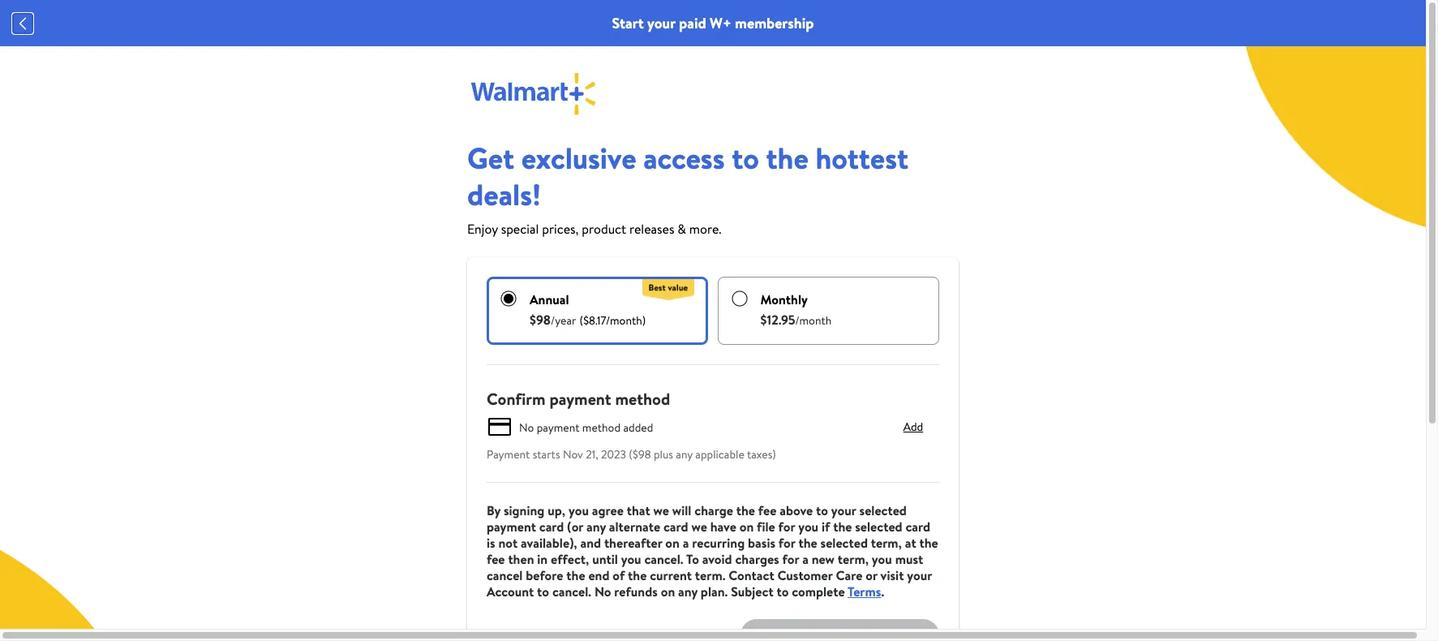 Task type: vqa. For each thing, say whether or not it's contained in the screenshot.
The 'Add To Favorites List, 12V Ride On Car, Licensed Toyota Fj Electric Truck With Remote Control, Battery Powered Kid Car To Drive For Boy Girl ,Yellow' Image
no



Task type: locate. For each thing, give the bounding box(es) containing it.
the left end
[[567, 566, 586, 584]]

we left 'have'
[[692, 518, 708, 536]]

payment up "starts"
[[537, 419, 580, 435]]

card up to
[[664, 518, 689, 536]]

fee left above
[[759, 502, 777, 519]]

and
[[581, 534, 601, 552]]

term.
[[695, 566, 726, 584]]

to right subject
[[777, 583, 789, 601]]

releases
[[630, 220, 675, 238]]

0 vertical spatial cancel.
[[645, 550, 684, 568]]

1 vertical spatial fee
[[487, 550, 505, 568]]

if
[[822, 518, 830, 536]]

current
[[650, 566, 692, 584]]

best value plan image
[[643, 278, 695, 301]]

0 horizontal spatial cancel.
[[553, 583, 592, 601]]

for right basis
[[779, 534, 796, 552]]

2 vertical spatial any
[[679, 583, 698, 601]]

0 vertical spatial method
[[615, 388, 671, 410]]

any right plus
[[676, 446, 693, 463]]

get exclusive access to the hottest deals! enjoy special prices, product releases & more.
[[467, 138, 909, 238]]

the inside get exclusive access to the hottest deals! enjoy special prices, product releases & more.
[[766, 138, 809, 179]]

0 vertical spatial no
[[519, 419, 534, 435]]

no down confirm at the left bottom of page
[[519, 419, 534, 435]]

1 vertical spatial method
[[583, 419, 621, 435]]

for
[[779, 518, 796, 536], [779, 534, 796, 552], [783, 550, 800, 568]]

on left to
[[666, 534, 680, 552]]

prices,
[[542, 220, 579, 238]]

1 horizontal spatial card
[[664, 518, 689, 536]]

charge
[[695, 502, 734, 519]]

selected
[[860, 502, 907, 519], [856, 518, 903, 536], [821, 534, 868, 552]]

on right refunds
[[661, 583, 675, 601]]

your right visit
[[907, 566, 932, 584]]

2 vertical spatial your
[[907, 566, 932, 584]]

you right "until"
[[621, 550, 642, 568]]

thereafter
[[604, 534, 663, 552]]

0 horizontal spatial no
[[519, 419, 534, 435]]

to
[[732, 138, 759, 179], [816, 502, 829, 519], [537, 583, 549, 601], [777, 583, 789, 601]]

/year
[[551, 312, 577, 329]]

not
[[499, 534, 518, 552]]

to right above
[[816, 502, 829, 519]]

customer
[[778, 566, 833, 584]]

any right (or
[[587, 518, 606, 536]]

0 horizontal spatial card
[[540, 518, 564, 536]]

0 horizontal spatial term,
[[838, 550, 869, 568]]

1 vertical spatial no
[[595, 583, 612, 601]]

start
[[612, 13, 644, 33]]

card left (or
[[540, 518, 564, 536]]

w+
[[710, 13, 732, 33]]

to
[[687, 550, 699, 568]]

cancel. down effect,
[[553, 583, 592, 601]]

you left the must
[[872, 550, 893, 568]]

cancel.
[[645, 550, 684, 568], [553, 583, 592, 601]]

a
[[683, 534, 689, 552], [803, 550, 809, 568]]

until
[[593, 550, 618, 568]]

None radio
[[501, 291, 517, 307], [732, 291, 748, 307], [501, 291, 517, 307], [732, 291, 748, 307]]

refunds
[[615, 583, 658, 601]]

access
[[644, 138, 725, 179]]

paid
[[679, 13, 707, 33]]

hottest
[[816, 138, 909, 179]]

annual
[[530, 291, 569, 308]]

on left file
[[740, 518, 754, 536]]

term,
[[871, 534, 902, 552], [838, 550, 869, 568]]

care
[[836, 566, 863, 584]]

no left of
[[595, 583, 612, 601]]

a left new
[[803, 550, 809, 568]]

product
[[582, 220, 627, 238]]

of
[[613, 566, 625, 584]]

2 horizontal spatial card
[[906, 518, 931, 536]]

card up the must
[[906, 518, 931, 536]]

your right if
[[832, 502, 857, 519]]

to right access
[[732, 138, 759, 179]]

2 card from the left
[[664, 518, 689, 536]]

no inside by signing up, you agree that   we will charge the fee above to your selected payment card (or any alternate card we have on file for you if the selected card is not available), and thereafter on a recurring basis for the selected term, at the fee then in effect, until you cancel. to avoid charges for a new term, you must cancel before the end of the current term. contact customer care or visit your account to cancel. no refunds on any plan. subject to complete
[[595, 583, 612, 601]]

2 vertical spatial payment
[[487, 518, 536, 536]]

payment up the no payment method added
[[550, 388, 612, 410]]

method for no payment method added
[[583, 419, 621, 435]]

term, right new
[[838, 550, 869, 568]]

term, left at
[[871, 534, 902, 552]]

payment for no
[[537, 419, 580, 435]]

the right at
[[920, 534, 939, 552]]

0 vertical spatial fee
[[759, 502, 777, 519]]

)
[[642, 312, 646, 329]]

you right 'up,'
[[569, 502, 589, 519]]

1 horizontal spatial your
[[832, 502, 857, 519]]

taxes)
[[747, 446, 777, 463]]

/month
[[796, 312, 832, 329]]

payment
[[550, 388, 612, 410], [537, 419, 580, 435], [487, 518, 536, 536]]

1 vertical spatial payment
[[537, 419, 580, 435]]

charges
[[736, 550, 780, 568]]

card
[[540, 518, 564, 536], [664, 518, 689, 536], [906, 518, 931, 536]]

no
[[519, 419, 534, 435], [595, 583, 612, 601]]

more.
[[690, 220, 722, 238]]

special
[[501, 220, 539, 238]]

terms
[[848, 583, 882, 601]]

you
[[569, 502, 589, 519], [799, 518, 819, 536], [621, 550, 642, 568], [872, 550, 893, 568]]

available),
[[521, 534, 577, 552]]

your left the paid
[[648, 13, 676, 33]]

the left hottest on the right of page
[[766, 138, 809, 179]]

on
[[740, 518, 754, 536], [666, 534, 680, 552], [661, 583, 675, 601]]

for right file
[[779, 518, 796, 536]]

method up added
[[615, 388, 671, 410]]

method up the 21,
[[583, 419, 621, 435]]

we left will
[[654, 502, 670, 519]]

the
[[766, 138, 809, 179], [737, 502, 756, 519], [834, 518, 852, 536], [799, 534, 818, 552], [920, 534, 939, 552], [567, 566, 586, 584], [628, 566, 647, 584]]

above
[[780, 502, 813, 519]]

($98
[[629, 446, 651, 463]]

1 horizontal spatial no
[[595, 583, 612, 601]]

start your paid w+ membership
[[612, 13, 814, 33]]

0 horizontal spatial we
[[654, 502, 670, 519]]

will
[[673, 502, 692, 519]]

we
[[654, 502, 670, 519], [692, 518, 708, 536]]

payment up then
[[487, 518, 536, 536]]

1 card from the left
[[540, 518, 564, 536]]

fee left then
[[487, 550, 505, 568]]

0 vertical spatial your
[[648, 13, 676, 33]]

1 vertical spatial your
[[832, 502, 857, 519]]

(
[[580, 312, 584, 329]]

any left plan.
[[679, 583, 698, 601]]

monthly
[[761, 291, 808, 308]]

3 card from the left
[[906, 518, 931, 536]]

any
[[676, 446, 693, 463], [587, 518, 606, 536], [679, 583, 698, 601]]

exclusive
[[522, 138, 637, 179]]

visit
[[881, 566, 904, 584]]

terms .
[[848, 583, 885, 601]]

the left file
[[737, 502, 756, 519]]

plus
[[654, 446, 674, 463]]

selected left at
[[856, 518, 903, 536]]

cancel. left to
[[645, 550, 684, 568]]

a left 'recurring'
[[683, 534, 689, 552]]

0 vertical spatial payment
[[550, 388, 612, 410]]

add
[[904, 419, 924, 435]]



Task type: describe. For each thing, give the bounding box(es) containing it.
at
[[905, 534, 917, 552]]

the right if
[[834, 518, 852, 536]]

get
[[467, 138, 515, 179]]

to inside get exclusive access to the hottest deals! enjoy special prices, product releases & more.
[[732, 138, 759, 179]]

&
[[678, 220, 687, 238]]

is
[[487, 534, 496, 552]]

by
[[487, 502, 501, 519]]

payment
[[487, 446, 530, 463]]

the right of
[[628, 566, 647, 584]]

choose a plan group
[[487, 277, 940, 345]]

$8.17/month
[[584, 312, 642, 329]]

account
[[487, 583, 534, 601]]

1 horizontal spatial term,
[[871, 534, 902, 552]]

confirm
[[487, 388, 546, 410]]

walmart+ logo image
[[467, 72, 600, 117]]

enjoy
[[467, 220, 498, 238]]

alternate
[[609, 518, 661, 536]]

signing
[[504, 502, 545, 519]]

then
[[508, 550, 534, 568]]

by signing up, you agree that   we will charge the fee above to your selected payment card (or any alternate card we have on file for you if the selected card is not available), and thereafter on a recurring basis for the selected term, at the fee then in effect, until you cancel. to avoid charges for a new term, you must cancel before the end of the current term. contact customer care or visit your account to cancel. no refunds on any plan. subject to complete
[[487, 502, 939, 601]]

.
[[882, 583, 885, 601]]

21,
[[586, 446, 599, 463]]

avoid
[[703, 550, 733, 568]]

confirm payment method
[[487, 388, 671, 410]]

(or
[[567, 518, 584, 536]]

terms link
[[848, 583, 882, 601]]

nov
[[563, 446, 583, 463]]

have
[[711, 518, 737, 536]]

$12.95
[[761, 311, 796, 329]]

deals!
[[467, 174, 541, 215]]

1 horizontal spatial we
[[692, 518, 708, 536]]

subject
[[731, 583, 774, 601]]

0 vertical spatial any
[[676, 446, 693, 463]]

selected up care
[[821, 534, 868, 552]]

the left if
[[799, 534, 818, 552]]

starts
[[533, 446, 560, 463]]

0 horizontal spatial a
[[683, 534, 689, 552]]

add button
[[888, 414, 940, 440]]

agree
[[592, 502, 624, 519]]

effect,
[[551, 550, 589, 568]]

new
[[812, 550, 835, 568]]

selected up at
[[860, 502, 907, 519]]

before
[[526, 566, 564, 584]]

to down in
[[537, 583, 549, 601]]

no payment method added
[[519, 419, 654, 435]]

back image
[[13, 13, 32, 33]]

end
[[589, 566, 610, 584]]

recurring
[[692, 534, 745, 552]]

method for confirm payment method
[[615, 388, 671, 410]]

1 vertical spatial any
[[587, 518, 606, 536]]

0 horizontal spatial fee
[[487, 550, 505, 568]]

1 vertical spatial cancel.
[[553, 583, 592, 601]]

that
[[627, 502, 651, 519]]

you left if
[[799, 518, 819, 536]]

$98
[[530, 311, 551, 329]]

cancel
[[487, 566, 523, 584]]

file
[[757, 518, 776, 536]]

1 horizontal spatial a
[[803, 550, 809, 568]]

payment for confirm
[[550, 388, 612, 410]]

complete
[[792, 583, 845, 601]]

0 horizontal spatial your
[[648, 13, 676, 33]]

up,
[[548, 502, 566, 519]]

in
[[537, 550, 548, 568]]

added
[[624, 419, 654, 435]]

2 horizontal spatial your
[[907, 566, 932, 584]]

contact
[[729, 566, 775, 584]]

1 horizontal spatial fee
[[759, 502, 777, 519]]

payment starts nov 21, 2023 ($98 plus any applicable taxes)
[[487, 446, 777, 463]]

membership
[[735, 13, 814, 33]]

or
[[866, 566, 878, 584]]

payment inside by signing up, you agree that   we will charge the fee above to your selected payment card (or any alternate card we have on file for you if the selected card is not available), and thereafter on a recurring basis for the selected term, at the fee then in effect, until you cancel. to avoid charges for a new term, you must cancel before the end of the current term. contact customer care or visit your account to cancel. no refunds on any plan. subject to complete
[[487, 518, 536, 536]]

plan.
[[701, 583, 728, 601]]

1 horizontal spatial cancel.
[[645, 550, 684, 568]]

must
[[896, 550, 924, 568]]

basis
[[748, 534, 776, 552]]

2023
[[601, 446, 626, 463]]

applicable
[[696, 446, 745, 463]]

$12.95 /month
[[761, 311, 832, 329]]

annual $98 /year ( $8.17/month )
[[530, 291, 646, 329]]

for left new
[[783, 550, 800, 568]]



